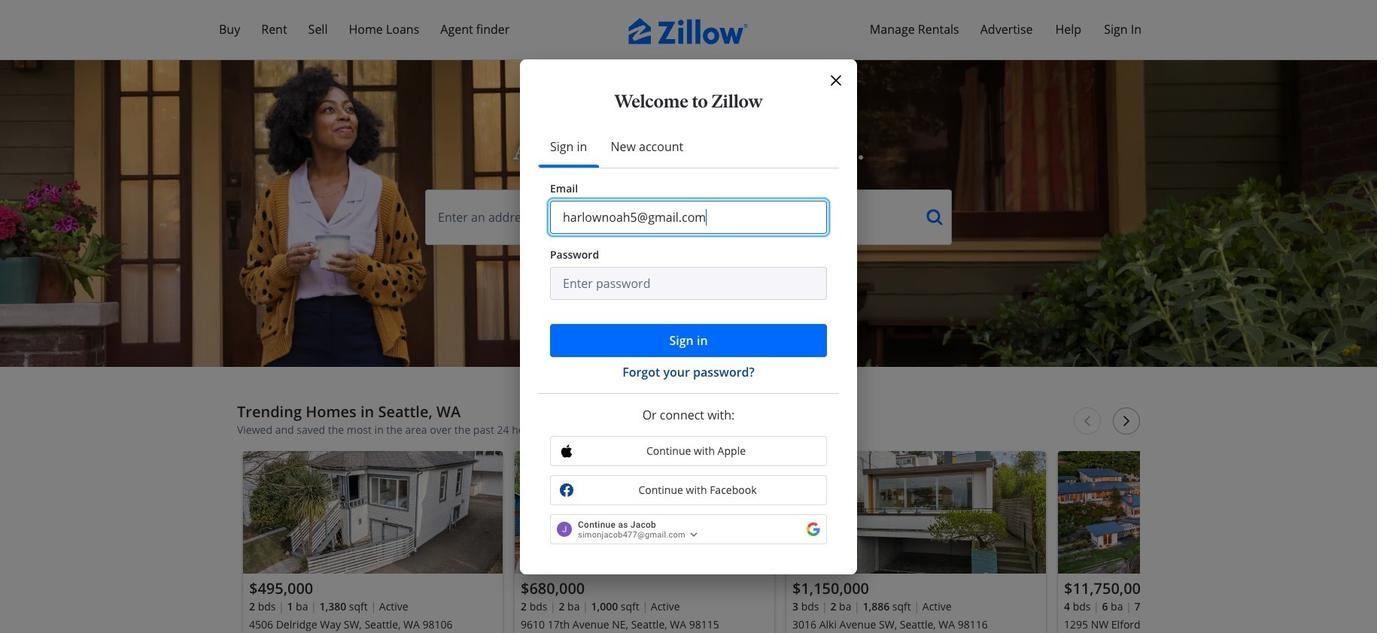 Task type: locate. For each thing, give the bounding box(es) containing it.
1295 nw elford drive, seattle, wa 98177 image
[[1058, 452, 1318, 574]]

list
[[237, 446, 1318, 634]]

group
[[243, 452, 503, 634], [515, 452, 775, 634], [787, 452, 1046, 634], [1058, 452, 1318, 634]]

dialog
[[520, 59, 857, 575]]

1 group from the left
[[243, 452, 503, 634]]

4506 delridge way sw, seattle, wa 98106 image
[[243, 452, 503, 574]]

4506 delridge way sw, seattle, wa 98106 element
[[243, 452, 503, 634]]

9610 17th avenue ne, seattle, wa 98115 image
[[515, 452, 775, 574]]

main navigation
[[0, 0, 1377, 60]]

2 group from the left
[[515, 452, 775, 634]]

3016 alki avenue sw, seattle, wa 98116 image
[[787, 452, 1046, 574]]

4 group from the left
[[1058, 452, 1318, 634]]

None submit
[[550, 324, 827, 357]]



Task type: vqa. For each thing, say whether or not it's contained in the screenshot.
fourth group from the right
yes



Task type: describe. For each thing, give the bounding box(es) containing it.
zillow logo image
[[628, 18, 749, 44]]

home recommendations carousel element
[[237, 403, 1318, 634]]

sign in actions group
[[550, 324, 827, 381]]

3016 alki avenue sw, seattle, wa 98116 element
[[787, 452, 1046, 634]]

9610 17th avenue ne, seattle, wa 98115 element
[[515, 452, 775, 634]]

Enter password password field
[[550, 267, 827, 300]]

authentication tabs tab list
[[538, 125, 839, 168]]

Enter email email field
[[550, 201, 827, 234]]

3 group from the left
[[787, 452, 1046, 634]]

1295 nw elford drive, seattle, wa 98177 element
[[1058, 452, 1318, 634]]



